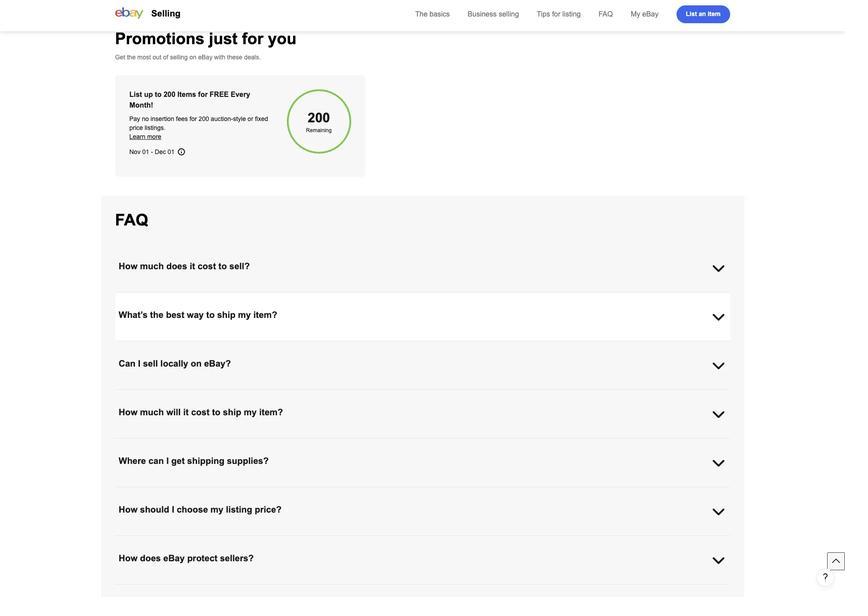 Task type: describe. For each thing, give the bounding box(es) containing it.
fees
[[176, 115, 188, 122]]

an inside list an item link
[[699, 10, 706, 17]]

receive inside when creating your listing, you can offer local pickup by selecting it in shipping details. once the buyer pays, they'll receive a qr code and a 6-digit code, which you can scan or enter with the app to confirm the sale.
[[445, 391, 465, 398]]

0 horizontal spatial selling
[[170, 54, 188, 61]]

codes
[[359, 351, 376, 358]]

0 vertical spatial are
[[526, 488, 535, 495]]

-
[[151, 148, 153, 156]]

how for how does ebay protect sellers?
[[119, 554, 138, 564]]

code,
[[535, 391, 550, 398]]

buyer
[[393, 391, 409, 398]]

0 horizontal spatial out
[[153, 54, 161, 61]]

1 horizontal spatial listing
[[562, 10, 581, 18]]

with inside when creating your listing, you can offer local pickup by selecting it in shipping details. once the buyer pays, they'll receive a qr code and a 6-digit code, which you can scan or enter with the app to confirm the sale.
[[632, 391, 643, 398]]

when inside when creating your listing, you can offer local pickup by selecting it in shipping details. once the buyer pays, they'll receive a qr code and a 6-digit code, which you can scan or enter with the app to confirm the sale.
[[126, 391, 142, 398]]

1 vertical spatial are
[[247, 585, 256, 593]]

0 vertical spatial with
[[214, 54, 225, 61]]

i for should
[[172, 505, 174, 515]]

1 vertical spatial have
[[276, 488, 290, 495]]

to right available
[[563, 488, 569, 495]]

0 horizontal spatial we
[[198, 351, 206, 358]]

seller
[[490, 585, 505, 593]]

ebay right 'my'
[[642, 10, 659, 18]]

0 vertical spatial does
[[166, 261, 187, 271]]

labels
[[622, 342, 638, 349]]

remaining
[[306, 127, 332, 134]]

available
[[537, 488, 562, 495]]

recommendations,
[[167, 342, 219, 349]]

cost for does
[[198, 261, 216, 271]]

get
[[115, 54, 125, 61]]

to right labels
[[669, 342, 674, 349]]

ebay right buy
[[612, 488, 626, 495]]

learn more about seller protection link
[[439, 585, 534, 593]]

nov 01 - dec 01
[[129, 148, 175, 156]]

basics
[[430, 10, 450, 18]]

sell
[[143, 359, 158, 369]]

0 vertical spatial offer
[[471, 342, 483, 349]]

touch,
[[442, 488, 459, 495]]

list for list up to 200 items for free every month!
[[129, 91, 142, 98]]

the left best
[[150, 310, 164, 320]]

it inside ebay provides recommendations, but you can choose a preferred shipping carrier. can't make it to your local dropoff? some offer free "ship from home" pickup. print your shipping labels with ebay to receive a discount from the carriers we work with. if you don't have a printer, we also offer qr codes for ebay labels.
[[388, 342, 391, 349]]

how for how much does it cost to sell?
[[119, 261, 138, 271]]

which
[[552, 391, 568, 398]]

shipping inside when creating your listing, you can offer local pickup by selecting it in shipping details. once the buyer pays, they'll receive a qr code and a 6-digit code, which you can scan or enter with the app to confirm the sale.
[[320, 391, 343, 398]]

1 vertical spatial listing
[[226, 505, 252, 515]]

ebay left "labels."
[[387, 351, 401, 358]]

how much will it cost to ship my item?
[[119, 408, 283, 417]]

free inside ebay provides recommendations, but you can choose a preferred shipping carrier. can't make it to your local dropoff? some offer free "ship from home" pickup. print your shipping labels with ebay to receive a discount from the carriers we work with. if you don't have a printer, we also offer qr codes for ebay labels.
[[485, 342, 496, 349]]

where can i get shipping supplies?
[[119, 456, 269, 466]]

qr inside ebay provides recommendations, but you can choose a preferred shipping carrier. can't make it to your local dropoff? some offer free "ship from home" pickup. print your shipping labels with ebay to receive a discount from the carriers we work with. if you don't have a printer, we also offer qr codes for ebay labels.
[[348, 351, 358, 358]]

confirm
[[674, 391, 695, 398]]

your up "labels."
[[400, 342, 412, 349]]

discount
[[126, 351, 149, 358]]

0 vertical spatial .
[[681, 488, 683, 495]]

1 vertical spatial from
[[151, 351, 163, 358]]

carrier.
[[334, 342, 353, 349]]

work
[[208, 351, 221, 358]]

details.
[[345, 391, 365, 398]]

shipping left "supplies?"
[[187, 456, 224, 466]]

understand
[[137, 585, 168, 593]]

1 horizontal spatial of
[[268, 585, 274, 593]]

200 inside 'pay no insertion fees for 200 auction-style or fixed price listings. learn more'
[[199, 115, 209, 122]]

tips for listing link
[[537, 10, 581, 18]]

carriers
[[176, 351, 196, 358]]

just
[[209, 29, 238, 48]]

1 vertical spatial an
[[414, 488, 421, 495]]

the
[[415, 10, 428, 18]]

1 branded from the left
[[477, 488, 500, 495]]

pickup.
[[547, 342, 567, 349]]

2 that from the left
[[235, 585, 245, 593]]

fixed
[[255, 115, 268, 122]]

promotions just for you
[[115, 29, 297, 48]]

if
[[237, 351, 241, 358]]

most
[[137, 54, 151, 61]]

buy
[[600, 488, 610, 495]]

things
[[182, 585, 199, 593]]

2 vertical spatial my
[[211, 505, 223, 515]]

shipping left labels
[[597, 342, 620, 349]]

2 horizontal spatial from
[[513, 342, 525, 349]]

will
[[166, 408, 181, 417]]

2 horizontal spatial we
[[383, 585, 391, 593]]

1 vertical spatial when
[[341, 585, 358, 593]]

to right will
[[212, 408, 220, 417]]

business selling link
[[468, 10, 519, 18]]

1 vertical spatial offer
[[334, 351, 346, 358]]

selecting
[[282, 391, 307, 398]]

1 01 from the left
[[142, 148, 149, 156]]

for
[[403, 488, 412, 495]]

0 vertical spatial faq
[[599, 10, 613, 18]]

we
[[126, 585, 135, 593]]

1 vertical spatial on
[[191, 359, 202, 369]]

1 vertical spatial my
[[244, 408, 257, 417]]

shipping up also
[[309, 342, 332, 349]]

1 vertical spatial free
[[334, 488, 344, 495]]

to right "way"
[[206, 310, 215, 320]]

tips
[[537, 10, 550, 18]]

for right tips
[[552, 10, 560, 18]]

200 inside the list up to 200 items for free every month!
[[164, 91, 175, 98]]

they
[[359, 585, 371, 593]]

they'll
[[428, 391, 444, 398]]

the inside ebay provides recommendations, but you can choose a preferred shipping carrier. can't make it to your local dropoff? some offer free "ship from home" pickup. print your shipping labels with ebay to receive a discount from the carriers we work with. if you don't have a printer, we also offer qr codes for ebay labels.
[[165, 351, 174, 358]]

use
[[150, 488, 160, 495]]

listing,
[[182, 391, 200, 398]]

nov
[[129, 148, 141, 156]]

much for does
[[140, 261, 164, 271]]

0 horizontal spatial get
[[171, 456, 185, 466]]

once
[[366, 391, 381, 398]]

1 supplies from the left
[[204, 488, 227, 495]]

get the most out of selling on ebay with these deals.
[[115, 54, 261, 61]]

in
[[313, 391, 318, 398]]

list up to 200 items for free every month!
[[129, 91, 250, 109]]

1 horizontal spatial more
[[457, 585, 471, 593]]

1 horizontal spatial we
[[311, 351, 319, 358]]

ebay down 'promotions just for you'
[[198, 54, 212, 61]]

tips for listing
[[537, 10, 581, 18]]

what's
[[119, 310, 148, 320]]

provides
[[142, 342, 165, 349]]

200 inside '200 remaining'
[[308, 110, 330, 125]]

about
[[473, 585, 488, 593]]

learn more link
[[129, 133, 161, 140]]

ebay up discount
[[126, 342, 140, 349]]

my ebay link
[[631, 10, 659, 18]]

2 vertical spatial have
[[393, 585, 407, 593]]

list an item link
[[676, 5, 730, 23]]

it inside when creating your listing, you can offer local pickup by selecting it in shipping details. once the buyer pays, they'll receive a qr code and a 6-digit code, which you can scan or enter with the app to confirm the sale.
[[308, 391, 311, 398]]

my ebay
[[631, 10, 659, 18]]

sell?
[[229, 261, 250, 271]]

faq link
[[599, 10, 613, 18]]

"ship
[[498, 342, 511, 349]]

seller.
[[323, 585, 340, 593]]

protection
[[507, 585, 534, 593]]

any
[[162, 488, 172, 495]]

item
[[708, 10, 721, 17]]

can
[[119, 359, 136, 369]]

business selling
[[468, 10, 519, 18]]

protect
[[187, 554, 217, 564]]

or inside when creating your listing, you can offer local pickup by selecting it in shipping details. once the buyer pays, they'll receive a qr code and a 6-digit code, which you can scan or enter with the app to confirm the sale.
[[608, 391, 614, 398]]

make
[[371, 342, 386, 349]]

qr inside when creating your listing, you can offer local pickup by selecting it in shipping details. once the buyer pays, they'll receive a qr code and a 6-digit code, which you can scan or enter with the app to confirm the sale.
[[472, 391, 482, 398]]

home"
[[527, 342, 545, 349]]

free
[[210, 91, 229, 98]]

with inside ebay provides recommendations, but you can choose a preferred shipping carrier. can't make it to your local dropoff? some offer free "ship from home" pickup. print your shipping labels with ebay to receive a discount from the carriers we work with. if you don't have a printer, we also offer qr codes for ebay labels.
[[640, 342, 651, 349]]

sale.
[[126, 400, 139, 407]]

the basics link
[[415, 10, 450, 18]]

to inside when creating your listing, you can offer local pickup by selecting it in shipping details. once the buyer pays, they'll receive a qr code and a 6-digit code, which you can scan or enter with the app to confirm the sale.
[[667, 391, 672, 398]]

way
[[187, 310, 204, 320]]

your left back.
[[408, 585, 421, 593]]

with.
[[223, 351, 236, 358]]

1 that from the left
[[170, 585, 180, 593]]

best
[[166, 310, 184, 320]]

or inside 'pay no insertion fees for 200 auction-style or fixed price listings. learn more'
[[248, 115, 253, 122]]

scan
[[593, 391, 607, 398]]

for inside 'pay no insertion fees for 200 auction-style or fixed price listings. learn more'
[[190, 115, 197, 122]]

0 vertical spatial i
[[138, 359, 141, 369]]

also
[[321, 351, 332, 358]]

these
[[227, 54, 242, 61]]

0 vertical spatial item?
[[253, 310, 277, 320]]



Task type: vqa. For each thing, say whether or not it's contained in the screenshot.
the right get
yes



Task type: locate. For each thing, give the bounding box(es) containing it.
2 supplies from the left
[[502, 488, 524, 495]]

i for can
[[166, 456, 169, 466]]

local inside ebay provides recommendations, but you can choose a preferred shipping carrier. can't make it to your local dropoff? some offer free "ship from home" pickup. print your shipping labels with ebay to receive a discount from the carriers we work with. if you don't have a printer, we also offer qr codes for ebay labels.
[[414, 342, 427, 349]]

1 horizontal spatial when
[[341, 585, 358, 593]]

2 vertical spatial offer
[[225, 391, 237, 398]]

0 vertical spatial get
[[171, 456, 185, 466]]

when up the sale.
[[126, 391, 142, 398]]

an right for
[[414, 488, 421, 495]]

1 horizontal spatial 200
[[199, 115, 209, 122]]

1 vertical spatial cost
[[191, 408, 210, 417]]

have left at
[[276, 488, 290, 495]]

01 left '-' at the top of page
[[142, 148, 149, 156]]

200 remaining
[[306, 110, 332, 134]]

local up "labels."
[[414, 342, 427, 349]]

to left sell?
[[218, 261, 227, 271]]

1 horizontal spatial faq
[[599, 10, 613, 18]]

what's the best way to ship my item?
[[119, 310, 277, 320]]

on down 'promotions just for you'
[[189, 54, 196, 61]]

have inside ebay provides recommendations, but you can choose a preferred shipping carrier. can't make it to your local dropoff? some offer free "ship from home" pickup. print your shipping labels with ebay to receive a discount from the carriers we work with. if you don't have a printer, we also offer qr codes for ebay labels.
[[270, 351, 283, 358]]

your
[[400, 342, 412, 349], [583, 342, 595, 349], [168, 391, 180, 398], [275, 585, 287, 593], [408, 585, 421, 593]]

0 vertical spatial my
[[238, 310, 251, 320]]

preferred
[[282, 342, 307, 349]]

with left these
[[214, 54, 225, 61]]

should
[[140, 505, 169, 515]]

0 vertical spatial much
[[140, 261, 164, 271]]

on
[[189, 54, 196, 61], [191, 359, 202, 369]]

4 how from the top
[[119, 554, 138, 564]]

200 up remaining
[[308, 110, 330, 125]]

for inside ebay provides recommendations, but you can choose a preferred shipping carrier. can't make it to your local dropoff? some offer free "ship from home" pickup. print your shipping labels with ebay to receive a discount from the carriers we work with. if you don't have a printer, we also offer qr codes for ebay labels.
[[378, 351, 385, 358]]

from right boxes
[[364, 488, 377, 495]]

when creating your listing, you can offer local pickup by selecting it in shipping details. once the buyer pays, they'll receive a qr code and a 6-digit code, which you can scan or enter with the app to confirm the sale.
[[126, 391, 705, 407]]

to inside the list up to 200 items for free every month!
[[155, 91, 162, 98]]

0 vertical spatial from
[[513, 342, 525, 349]]

of down promotions
[[163, 54, 168, 61]]

200 left auction-
[[199, 115, 209, 122]]

you
[[268, 29, 297, 48], [231, 342, 241, 349], [243, 351, 253, 358], [201, 391, 211, 398], [570, 391, 580, 398], [229, 488, 239, 495]]

choose inside ebay provides recommendations, but you can choose a preferred shipping carrier. can't make it to your local dropoff? some offer free "ship from home" pickup. print your shipping labels with ebay to receive a discount from the carriers we work with. if you don't have a printer, we also offer qr codes for ebay labels.
[[254, 342, 275, 349]]

receive inside ebay provides recommendations, but you can choose a preferred shipping carrier. can't make it to your local dropoff? some offer free "ship from home" pickup. print your shipping labels with ebay to receive a discount from the carriers we work with. if you don't have a printer, we also offer qr codes for ebay labels.
[[676, 342, 696, 349]]

0 vertical spatial out
[[153, 54, 161, 61]]

with right enter
[[632, 391, 643, 398]]

that left the things
[[170, 585, 180, 593]]

your right print
[[583, 342, 595, 349]]

more down 'listings.'
[[147, 133, 161, 140]]

out
[[153, 54, 161, 61], [258, 585, 267, 593]]

list an item
[[686, 10, 721, 17]]

qr left code on the bottom right
[[472, 391, 482, 398]]

carriers.
[[379, 488, 401, 495]]

how for how much will it cost to ship my item?
[[119, 408, 138, 417]]

the left app
[[645, 391, 653, 398]]

your left listing,
[[168, 391, 180, 398]]

0 vertical spatial more
[[147, 133, 161, 140]]

more inside 'pay no insertion fees for 200 auction-style or fixed price listings. learn more'
[[147, 133, 161, 140]]

1 horizontal spatial offer
[[334, 351, 346, 358]]

are left available
[[526, 488, 535, 495]]

1 vertical spatial list
[[129, 91, 142, 98]]

shipping
[[309, 342, 332, 349], [597, 342, 620, 349], [320, 391, 343, 398], [187, 456, 224, 466]]

are
[[526, 488, 535, 495], [247, 585, 256, 593]]

up
[[144, 91, 153, 98]]

we left also
[[311, 351, 319, 358]]

1 vertical spatial learn
[[439, 585, 455, 593]]

local inside when creating your listing, you can offer local pickup by selecting it in shipping details. once the buyer pays, they'll receive a qr code and a 6-digit code, which you can scan or enter with the app to confirm the sale.
[[239, 391, 252, 398]]

locally
[[160, 359, 188, 369]]

your left control on the bottom left
[[275, 585, 287, 593]]

offer left 'pickup'
[[225, 391, 237, 398]]

list for list an item
[[686, 10, 697, 17]]

by
[[273, 391, 280, 398]]

qr down can't
[[348, 351, 358, 358]]

1 horizontal spatial receive
[[676, 342, 696, 349]]

creating
[[144, 391, 166, 398]]

2 branded from the left
[[628, 488, 651, 495]]

cost for will
[[191, 408, 210, 417]]

we right do, at the bottom of page
[[383, 585, 391, 593]]

or right home
[[316, 488, 321, 495]]

can right but
[[243, 342, 253, 349]]

we understand that things can happen that are out of your control as a seller. when they do, we have your back. learn more about seller protection .
[[126, 585, 536, 593]]

do,
[[373, 585, 382, 593]]

already
[[254, 488, 274, 495]]

for right fees
[[190, 115, 197, 122]]

1 vertical spatial i
[[166, 456, 169, 466]]

back.
[[422, 585, 437, 593]]

0 vertical spatial learn
[[129, 133, 145, 140]]

are right happen
[[247, 585, 256, 593]]

local left 'pickup'
[[239, 391, 252, 398]]

2 packaging from the left
[[653, 488, 681, 495]]

0 horizontal spatial does
[[140, 554, 161, 564]]

learn right back.
[[439, 585, 455, 593]]

item? down by
[[259, 408, 283, 417]]

0 vertical spatial on
[[189, 54, 196, 61]]

can't
[[355, 342, 369, 349]]

0 horizontal spatial qr
[[348, 351, 358, 358]]

0 horizontal spatial offer
[[225, 391, 237, 398]]

0 horizontal spatial when
[[126, 391, 142, 398]]

0 vertical spatial ship
[[217, 310, 236, 320]]

1 horizontal spatial local
[[414, 342, 427, 349]]

0 vertical spatial of
[[163, 54, 168, 61]]

buy ebay branded packaging link
[[600, 488, 681, 495]]

digit
[[522, 391, 533, 398]]

2 vertical spatial or
[[316, 488, 321, 495]]

dropoff?
[[428, 342, 451, 349]]

can right the things
[[200, 585, 211, 593]]

1 horizontal spatial i
[[166, 456, 169, 466]]

with right labels
[[640, 342, 651, 349]]

1 much from the top
[[140, 261, 164, 271]]

0 horizontal spatial receive
[[445, 391, 465, 398]]

200 left items
[[164, 91, 175, 98]]

shipping right in
[[320, 391, 343, 398]]

0 horizontal spatial choose
[[177, 505, 208, 515]]

1 horizontal spatial are
[[526, 488, 535, 495]]

and
[[499, 391, 509, 398]]

the right 'confirm'
[[696, 391, 705, 398]]

style
[[233, 115, 246, 122]]

1 vertical spatial get
[[323, 488, 332, 495]]

offer down carrier.
[[334, 351, 346, 358]]

can left scan
[[582, 391, 592, 398]]

free left boxes
[[334, 488, 344, 495]]

1 horizontal spatial from
[[364, 488, 377, 495]]

1 horizontal spatial packaging
[[653, 488, 681, 495]]

item? up don't
[[253, 310, 277, 320]]

1 horizontal spatial that
[[235, 585, 245, 593]]

or right scan
[[608, 391, 614, 398]]

added
[[423, 488, 440, 495]]

help, opens dialogs image
[[821, 573, 830, 582]]

can inside ebay provides recommendations, but you can choose a preferred shipping carrier. can't make it to your local dropoff? some offer free "ship from home" pickup. print your shipping labels with ebay to receive a discount from the carriers we work with. if you don't have a printer, we also offer qr codes for ebay labels.
[[243, 342, 253, 349]]

learn inside 'pay no insertion fees for 200 auction-style or fixed price listings. learn more'
[[129, 133, 145, 140]]

out left control on the bottom left
[[258, 585, 267, 593]]

for inside the list up to 200 items for free every month!
[[198, 91, 208, 98]]

0 vertical spatial selling
[[499, 10, 519, 18]]

price
[[129, 124, 143, 131]]

can right where
[[148, 456, 164, 466]]

0 horizontal spatial an
[[414, 488, 421, 495]]

offer inside when creating your listing, you can offer local pickup by selecting it in shipping details. once the buyer pays, they'll receive a qr code and a 6-digit code, which you can scan or enter with the app to confirm the sale.
[[225, 391, 237, 398]]

2 much from the top
[[140, 408, 164, 417]]

1 vertical spatial ship
[[223, 408, 241, 417]]

1 vertical spatial local
[[239, 391, 252, 398]]

more
[[147, 133, 161, 140], [457, 585, 471, 593]]

0 vertical spatial qr
[[348, 351, 358, 358]]

but
[[220, 342, 229, 349]]

to right up on the left top
[[155, 91, 162, 98]]

i down discount
[[138, 359, 141, 369]]

list left item
[[686, 10, 697, 17]]

branded right the touch,
[[477, 488, 500, 495]]

1 vertical spatial with
[[640, 342, 651, 349]]

1 horizontal spatial does
[[166, 261, 187, 271]]

supplies up how should i choose my listing price?
[[204, 488, 227, 495]]

faq
[[599, 10, 613, 18], [115, 211, 148, 229]]

1 vertical spatial .
[[534, 585, 536, 593]]

business
[[468, 10, 497, 18]]

for right items
[[198, 91, 208, 98]]

1 vertical spatial choose
[[177, 505, 208, 515]]

promotions
[[115, 29, 204, 48]]

cost left sell?
[[198, 261, 216, 271]]

1 how from the top
[[119, 261, 138, 271]]

get up any
[[171, 456, 185, 466]]

i
[[138, 359, 141, 369], [166, 456, 169, 466], [172, 505, 174, 515]]

the basics
[[415, 10, 450, 18]]

have
[[270, 351, 283, 358], [276, 488, 290, 495], [393, 585, 407, 593]]

where
[[119, 456, 146, 466]]

learn
[[129, 133, 145, 140], [439, 585, 455, 593]]

more left about
[[457, 585, 471, 593]]

i right should
[[172, 505, 174, 515]]

it
[[190, 261, 195, 271], [388, 342, 391, 349], [308, 391, 311, 398], [183, 408, 189, 417]]

from right '"ship'
[[513, 342, 525, 349]]

your inside when creating your listing, you can offer local pickup by selecting it in shipping details. once the buyer pays, they'll receive a qr code and a 6-digit code, which you can scan or enter with the app to confirm the sale.
[[168, 391, 180, 398]]

2 01 from the left
[[168, 148, 175, 156]]

0 vertical spatial free
[[485, 342, 496, 349]]

1 vertical spatial faq
[[115, 211, 148, 229]]

1 horizontal spatial choose
[[254, 342, 275, 349]]

we left work
[[198, 351, 206, 358]]

a
[[276, 342, 280, 349], [698, 342, 701, 349], [285, 351, 289, 358], [467, 391, 471, 398], [511, 391, 514, 398], [318, 585, 321, 593]]

when
[[126, 391, 142, 398], [341, 585, 358, 593]]

no
[[142, 115, 149, 122]]

listing right tips
[[562, 10, 581, 18]]

code
[[484, 391, 497, 398]]

1 horizontal spatial supplies
[[502, 488, 524, 495]]

0 horizontal spatial branded
[[477, 488, 500, 495]]

0 horizontal spatial more
[[147, 133, 161, 140]]

ebay right the touch,
[[461, 488, 475, 495]]

print
[[568, 342, 581, 349]]

how should i choose my listing price?
[[119, 505, 282, 515]]

my
[[238, 310, 251, 320], [244, 408, 257, 417], [211, 505, 223, 515]]

choose right should
[[177, 505, 208, 515]]

cost
[[198, 261, 216, 271], [191, 408, 210, 417]]

1 vertical spatial much
[[140, 408, 164, 417]]

how
[[119, 261, 138, 271], [119, 408, 138, 417], [119, 505, 138, 515], [119, 554, 138, 564]]

2 vertical spatial from
[[364, 488, 377, 495]]

1 vertical spatial item?
[[259, 408, 283, 417]]

get right home
[[323, 488, 332, 495]]

you can use any packaging supplies you may already have at home or get free boxes from carriers. for an added touch, ebay branded supplies are available to purchase. buy ebay branded packaging .
[[126, 488, 683, 495]]

with
[[214, 54, 225, 61], [640, 342, 651, 349], [632, 391, 643, 398]]

list up 'month!'
[[129, 91, 142, 98]]

the right once
[[383, 391, 392, 398]]

every
[[231, 91, 250, 98]]

ebay left protect at the left of the page
[[163, 554, 185, 564]]

0 horizontal spatial list
[[129, 91, 142, 98]]

2 how from the top
[[119, 408, 138, 417]]

1 vertical spatial or
[[608, 391, 614, 398]]

enter
[[616, 391, 630, 398]]

much for will
[[140, 408, 164, 417]]

0 vertical spatial local
[[414, 342, 427, 349]]

0 horizontal spatial 01
[[142, 148, 149, 156]]

2 horizontal spatial i
[[172, 505, 174, 515]]

listing
[[562, 10, 581, 18], [226, 505, 252, 515]]

supplies
[[204, 488, 227, 495], [502, 488, 524, 495]]

free
[[485, 342, 496, 349], [334, 488, 344, 495]]

have right don't
[[270, 351, 283, 358]]

offer right the some
[[471, 342, 483, 349]]

0 horizontal spatial listing
[[226, 505, 252, 515]]

1 vertical spatial selling
[[170, 54, 188, 61]]

to right make
[[393, 342, 398, 349]]

auction-
[[211, 115, 233, 122]]

or
[[248, 115, 253, 122], [608, 391, 614, 398], [316, 488, 321, 495]]

can left 'use'
[[138, 488, 148, 495]]

how much does it cost to sell?
[[119, 261, 250, 271]]

learn down price
[[129, 133, 145, 140]]

1 horizontal spatial .
[[681, 488, 683, 495]]

1 vertical spatial out
[[258, 585, 267, 593]]

1 horizontal spatial or
[[316, 488, 321, 495]]

1 horizontal spatial get
[[323, 488, 332, 495]]

0 horizontal spatial 200
[[164, 91, 175, 98]]

0 horizontal spatial that
[[170, 585, 180, 593]]

list inside the list up to 200 items for free every month!
[[129, 91, 142, 98]]

how for how should i choose my listing price?
[[119, 505, 138, 515]]

we
[[198, 351, 206, 358], [311, 351, 319, 358], [383, 585, 391, 593]]

my
[[631, 10, 640, 18]]

i up any
[[166, 456, 169, 466]]

have right do, at the bottom of page
[[393, 585, 407, 593]]

or right style
[[248, 115, 253, 122]]

from down provides
[[151, 351, 163, 358]]

selling down promotions
[[170, 54, 188, 61]]

1 horizontal spatial 01
[[168, 148, 175, 156]]

0 vertical spatial list
[[686, 10, 697, 17]]

how does ebay protect sellers?
[[119, 554, 254, 564]]

labels.
[[403, 351, 421, 358]]

receive
[[676, 342, 696, 349], [445, 391, 465, 398]]

items
[[177, 91, 196, 98]]

0 horizontal spatial .
[[534, 585, 536, 593]]

app
[[655, 391, 665, 398]]

of
[[163, 54, 168, 61], [268, 585, 274, 593]]

pay no insertion fees for 200 auction-style or fixed price listings. learn more
[[129, 115, 268, 140]]

1 vertical spatial of
[[268, 585, 274, 593]]

0 horizontal spatial or
[[248, 115, 253, 122]]

that right happen
[[235, 585, 245, 593]]

for down make
[[378, 351, 385, 358]]

2 vertical spatial i
[[172, 505, 174, 515]]

6-
[[516, 391, 522, 398]]

ebay right labels
[[653, 342, 667, 349]]

on down "carriers"
[[191, 359, 202, 369]]

ship
[[217, 310, 236, 320], [223, 408, 241, 417]]

branded right buy
[[628, 488, 651, 495]]

0 horizontal spatial of
[[163, 54, 168, 61]]

for up deals. on the top
[[242, 29, 263, 48]]

200
[[164, 91, 175, 98], [308, 110, 330, 125], [199, 115, 209, 122]]

1 horizontal spatial out
[[258, 585, 267, 593]]

out right most
[[153, 54, 161, 61]]

0 vertical spatial have
[[270, 351, 283, 358]]

1 horizontal spatial qr
[[472, 391, 482, 398]]

printer,
[[290, 351, 309, 358]]

cost down listing,
[[191, 408, 210, 417]]

choose up don't
[[254, 342, 275, 349]]

1 vertical spatial qr
[[472, 391, 482, 398]]

pay
[[129, 115, 140, 122]]

1 packaging from the left
[[174, 488, 202, 495]]

deals.
[[244, 54, 261, 61]]

3 how from the top
[[119, 505, 138, 515]]

1 horizontal spatial selling
[[499, 10, 519, 18]]

listing down may
[[226, 505, 252, 515]]

2 horizontal spatial offer
[[471, 342, 483, 349]]

can up how much will it cost to ship my item?
[[213, 391, 223, 398]]

01 right dec
[[168, 148, 175, 156]]

at
[[291, 488, 297, 495]]

0 vertical spatial receive
[[676, 342, 696, 349]]

selling right business
[[499, 10, 519, 18]]

the right get
[[127, 54, 136, 61]]

you
[[126, 488, 136, 495]]

1 horizontal spatial learn
[[439, 585, 455, 593]]

2 horizontal spatial 200
[[308, 110, 330, 125]]



